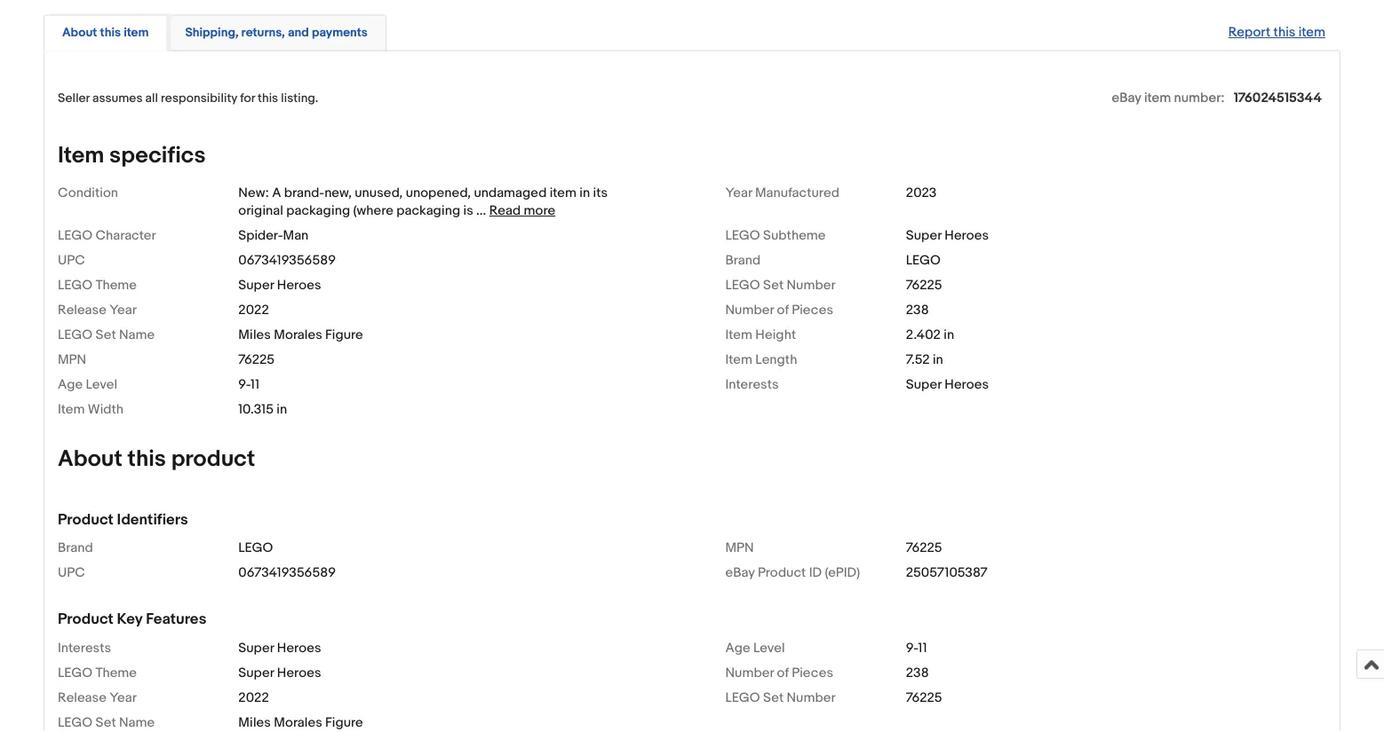 Task type: vqa. For each thing, say whether or not it's contained in the screenshot.


Task type: describe. For each thing, give the bounding box(es) containing it.
1 packaging from the left
[[286, 203, 350, 219]]

original
[[238, 203, 283, 219]]

76225 for super heroes
[[906, 278, 942, 294]]

its
[[593, 186, 608, 202]]

listing.
[[281, 91, 318, 107]]

about this item button
[[62, 25, 149, 42]]

0 vertical spatial brand
[[725, 253, 761, 269]]

unopened,
[[406, 186, 471, 202]]

this right for
[[258, 91, 278, 107]]

report this item
[[1228, 25, 1326, 41]]

1 horizontal spatial 11
[[918, 641, 927, 657]]

in inside new: a brand-new, unused, unopened, undamaged item in its original packaging (where packaging is ...
[[580, 186, 590, 202]]

payments
[[312, 26, 368, 41]]

1 vertical spatial 9-11
[[906, 641, 927, 657]]

this for report this item
[[1274, 25, 1296, 41]]

0 vertical spatial 9-
[[238, 378, 251, 394]]

item length
[[725, 353, 797, 369]]

is
[[463, 203, 473, 219]]

product identifiers
[[58, 512, 188, 530]]

item for item specifics
[[58, 143, 104, 170]]

0673419356589 for brand
[[238, 253, 336, 269]]

new: a brand-new, unused, unopened, undamaged item in its original packaging (where packaging is ...
[[238, 186, 608, 219]]

id
[[809, 566, 822, 582]]

lego subtheme
[[725, 228, 826, 244]]

2023
[[906, 186, 937, 202]]

of for super heroes
[[777, 666, 789, 682]]

about this product
[[58, 446, 255, 474]]

176024515344
[[1234, 91, 1322, 107]]

height
[[756, 328, 796, 344]]

specifics
[[109, 143, 206, 170]]

2022 for number of pieces
[[238, 303, 269, 319]]

upc for ebay product id (epid)
[[58, 566, 85, 582]]

item specifics
[[58, 143, 206, 170]]

theme for number of pieces
[[96, 666, 137, 682]]

ebay for ebay product id (epid)
[[725, 566, 755, 582]]

identifiers
[[117, 512, 188, 530]]

release for lego set number
[[58, 691, 106, 707]]

read
[[489, 203, 521, 219]]

super for number of pieces
[[238, 666, 274, 682]]

about this item
[[62, 26, 149, 41]]

character
[[96, 228, 156, 244]]

key
[[117, 611, 142, 630]]

1 vertical spatial product
[[758, 566, 806, 582]]

length
[[756, 353, 797, 369]]

lego set number for super heroes
[[725, 278, 836, 294]]

item for item width
[[58, 402, 85, 418]]

tab list containing about this item
[[44, 12, 1341, 51]]

ebay item number: 176024515344
[[1112, 91, 1322, 107]]

7.52
[[906, 353, 930, 369]]

all
[[145, 91, 158, 107]]

item inside new: a brand-new, unused, unopened, undamaged item in its original packaging (where packaging is ...
[[550, 186, 577, 202]]

brand-
[[284, 186, 324, 202]]

0673419356589 for ebay product id (epid)
[[238, 566, 336, 582]]

7.52 in
[[906, 353, 943, 369]]

more
[[524, 203, 555, 219]]

upc for brand
[[58, 253, 85, 269]]

10.315
[[238, 402, 274, 418]]

theme for lego set number
[[96, 278, 137, 294]]

0 vertical spatial year
[[725, 186, 752, 202]]

heroes for number of pieces
[[277, 666, 321, 682]]

lego set number for 2022
[[725, 691, 836, 707]]

year for number of pieces
[[109, 303, 137, 319]]

2 figure from the top
[[325, 715, 363, 731]]

76225 for 2022
[[906, 691, 942, 707]]

new,
[[324, 186, 352, 202]]

0 horizontal spatial level
[[86, 378, 117, 394]]

year manufactured
[[725, 186, 840, 202]]

super heroes for number of pieces
[[238, 666, 321, 682]]

1 miles morales figure from the top
[[238, 328, 363, 344]]

1 lego set name from the top
[[58, 328, 155, 344]]

returns,
[[241, 26, 285, 41]]

238 for 2022
[[906, 303, 929, 319]]

this for about this item
[[100, 26, 121, 41]]

0 vertical spatial interests
[[725, 378, 779, 394]]

man
[[283, 228, 309, 244]]

in for 7.52 in
[[933, 353, 943, 369]]

report this item link
[[1220, 16, 1334, 50]]

1 morales from the top
[[274, 328, 322, 344]]

about for about this item
[[62, 26, 97, 41]]

item right report
[[1299, 25, 1326, 41]]

2 miles from the top
[[238, 715, 271, 731]]

spider-
[[238, 228, 283, 244]]

...
[[476, 203, 486, 219]]

release for number of pieces
[[58, 303, 106, 319]]

number of pieces for 2022
[[725, 303, 833, 319]]

for
[[240, 91, 255, 107]]

0 vertical spatial age
[[58, 378, 83, 394]]

spider-man
[[238, 228, 309, 244]]

2 packaging from the left
[[397, 203, 460, 219]]

25057105387
[[906, 566, 988, 582]]

0 vertical spatial mpn
[[58, 353, 86, 369]]

item for item height
[[725, 328, 753, 344]]



Task type: locate. For each thing, give the bounding box(es) containing it.
1 vertical spatial release
[[58, 691, 106, 707]]

1 vertical spatial pieces
[[792, 666, 833, 682]]

lego character
[[58, 228, 156, 244]]

2 pieces from the top
[[792, 666, 833, 682]]

release
[[58, 303, 106, 319], [58, 691, 106, 707]]

0 vertical spatial theme
[[96, 278, 137, 294]]

76225 for lego
[[906, 541, 942, 557]]

undamaged
[[474, 186, 547, 202]]

1 vertical spatial release year
[[58, 691, 137, 707]]

11 up 10.315
[[251, 378, 259, 394]]

1 vertical spatial lego theme
[[58, 666, 137, 682]]

item up item length at the right of the page
[[725, 328, 753, 344]]

heroes for age level
[[277, 641, 321, 657]]

in for 2.402 in
[[944, 328, 954, 344]]

age level down ebay product id (epid)
[[725, 641, 785, 657]]

level
[[86, 378, 117, 394], [753, 641, 785, 657]]

item for item length
[[725, 353, 753, 369]]

of for 2022
[[777, 303, 789, 319]]

0 vertical spatial upc
[[58, 253, 85, 269]]

report
[[1228, 25, 1271, 41]]

1 upc from the top
[[58, 253, 85, 269]]

0 horizontal spatial interests
[[58, 641, 111, 657]]

interests down item length at the right of the page
[[725, 378, 779, 394]]

0 vertical spatial pieces
[[792, 303, 833, 319]]

1 horizontal spatial 9-11
[[906, 641, 927, 657]]

2 lego theme from the top
[[58, 666, 137, 682]]

theme down lego character
[[96, 278, 137, 294]]

9-11
[[238, 378, 259, 394], [906, 641, 927, 657]]

1 theme from the top
[[96, 278, 137, 294]]

1 horizontal spatial age level
[[725, 641, 785, 657]]

1 vertical spatial lego set name
[[58, 715, 155, 731]]

product
[[58, 512, 114, 530], [758, 566, 806, 582], [58, 611, 114, 630]]

read more
[[489, 203, 555, 219]]

packaging down unopened,
[[397, 203, 460, 219]]

1 number of pieces from the top
[[725, 303, 833, 319]]

1 horizontal spatial age
[[725, 641, 750, 657]]

in for 10.315 in
[[277, 402, 287, 418]]

this inside report this item link
[[1274, 25, 1296, 41]]

ebay for ebay item number: 176024515344
[[1112, 91, 1141, 107]]

0 vertical spatial lego set name
[[58, 328, 155, 344]]

1 vertical spatial about
[[58, 446, 122, 474]]

item height
[[725, 328, 796, 344]]

1 vertical spatial 2022
[[238, 691, 269, 707]]

in right 7.52
[[933, 353, 943, 369]]

1 name from the top
[[119, 328, 155, 344]]

miles morales figure
[[238, 328, 363, 344], [238, 715, 363, 731]]

product for product key features
[[58, 611, 114, 630]]

interests
[[725, 378, 779, 394], [58, 641, 111, 657]]

1 figure from the top
[[325, 328, 363, 344]]

9- up 10.315
[[238, 378, 251, 394]]

2.402 in
[[906, 328, 954, 344]]

1 horizontal spatial ebay
[[1112, 91, 1141, 107]]

year down key
[[109, 691, 137, 707]]

1 vertical spatial theme
[[96, 666, 137, 682]]

1 horizontal spatial 9-
[[906, 641, 918, 657]]

super for age level
[[238, 641, 274, 657]]

about
[[62, 26, 97, 41], [58, 446, 122, 474]]

1 lego theme from the top
[[58, 278, 137, 294]]

2 release from the top
[[58, 691, 106, 707]]

about up seller on the left top
[[62, 26, 97, 41]]

level up the width at bottom
[[86, 378, 117, 394]]

1 vertical spatial mpn
[[725, 541, 754, 557]]

1 vertical spatial age
[[725, 641, 750, 657]]

interests down product key features on the bottom left of the page
[[58, 641, 111, 657]]

1 pieces from the top
[[792, 303, 833, 319]]

item width
[[58, 402, 124, 418]]

manufactured
[[755, 186, 840, 202]]

new:
[[238, 186, 269, 202]]

0 horizontal spatial mpn
[[58, 353, 86, 369]]

release year down key
[[58, 691, 137, 707]]

age level
[[58, 378, 117, 394], [725, 641, 785, 657]]

subtheme
[[763, 228, 826, 244]]

1 vertical spatial morales
[[274, 715, 322, 731]]

product left key
[[58, 611, 114, 630]]

0 vertical spatial miles
[[238, 328, 271, 344]]

this right report
[[1274, 25, 1296, 41]]

0 horizontal spatial 9-11
[[238, 378, 259, 394]]

0 vertical spatial figure
[[325, 328, 363, 344]]

0 vertical spatial 9-11
[[238, 378, 259, 394]]

0 vertical spatial age level
[[58, 378, 117, 394]]

item up condition
[[58, 143, 104, 170]]

0 vertical spatial 11
[[251, 378, 259, 394]]

0 horizontal spatial 11
[[251, 378, 259, 394]]

2 0673419356589 from the top
[[238, 566, 336, 582]]

0 vertical spatial miles morales figure
[[238, 328, 363, 344]]

0 vertical spatial name
[[119, 328, 155, 344]]

assumes
[[92, 91, 143, 107]]

upc down product identifiers
[[58, 566, 85, 582]]

release year down lego character
[[58, 303, 137, 319]]

0 vertical spatial about
[[62, 26, 97, 41]]

1 release from the top
[[58, 303, 106, 319]]

year up lego subtheme
[[725, 186, 752, 202]]

2022 for lego set number
[[238, 691, 269, 707]]

1 vertical spatial upc
[[58, 566, 85, 582]]

super for lego set number
[[238, 278, 274, 294]]

item up all
[[124, 26, 149, 41]]

1 vertical spatial 9-
[[906, 641, 918, 657]]

number:
[[1174, 91, 1225, 107]]

0 vertical spatial release year
[[58, 303, 137, 319]]

product left id
[[758, 566, 806, 582]]

release year for number of pieces
[[58, 303, 137, 319]]

0673419356589
[[238, 253, 336, 269], [238, 566, 336, 582]]

item
[[1299, 25, 1326, 41], [124, 26, 149, 41], [1144, 91, 1171, 107], [550, 186, 577, 202]]

this
[[1274, 25, 1296, 41], [100, 26, 121, 41], [258, 91, 278, 107], [127, 446, 166, 474]]

in right 10.315
[[277, 402, 287, 418]]

item left the number: in the top right of the page
[[1144, 91, 1171, 107]]

0 horizontal spatial age
[[58, 378, 83, 394]]

1 vertical spatial level
[[753, 641, 785, 657]]

0 horizontal spatial age level
[[58, 378, 117, 394]]

shipping, returns, and payments button
[[185, 25, 368, 42]]

tab list
[[44, 12, 1341, 51]]

9-11 down the 25057105387
[[906, 641, 927, 657]]

1 horizontal spatial brand
[[725, 253, 761, 269]]

lego theme for number of pieces
[[58, 666, 137, 682]]

heroes for lego set number
[[277, 278, 321, 294]]

0 horizontal spatial packaging
[[286, 203, 350, 219]]

0 vertical spatial product
[[58, 512, 114, 530]]

theme down key
[[96, 666, 137, 682]]

238
[[906, 303, 929, 319], [906, 666, 929, 682]]

ebay left id
[[725, 566, 755, 582]]

238 for super heroes
[[906, 666, 929, 682]]

0 vertical spatial ebay
[[1112, 91, 1141, 107]]

read more button
[[489, 203, 555, 219]]

11
[[251, 378, 259, 394], [918, 641, 927, 657]]

9-11 up 10.315
[[238, 378, 259, 394]]

product for product identifiers
[[58, 512, 114, 530]]

super heroes for age level
[[238, 641, 321, 657]]

pieces
[[792, 303, 833, 319], [792, 666, 833, 682]]

2022
[[238, 303, 269, 319], [238, 691, 269, 707]]

product left identifiers at bottom
[[58, 512, 114, 530]]

9-
[[238, 378, 251, 394], [906, 641, 918, 657]]

1 miles from the top
[[238, 328, 271, 344]]

release year
[[58, 303, 137, 319], [58, 691, 137, 707]]

0 vertical spatial lego set number
[[725, 278, 836, 294]]

release year for lego set number
[[58, 691, 137, 707]]

2 vertical spatial year
[[109, 691, 137, 707]]

shipping,
[[185, 26, 239, 41]]

0 vertical spatial level
[[86, 378, 117, 394]]

1 238 from the top
[[906, 303, 929, 319]]

width
[[88, 402, 124, 418]]

1 2022 from the top
[[238, 303, 269, 319]]

2 miles morales figure from the top
[[238, 715, 363, 731]]

1 vertical spatial year
[[109, 303, 137, 319]]

1 release year from the top
[[58, 303, 137, 319]]

about inside "button"
[[62, 26, 97, 41]]

unused,
[[355, 186, 403, 202]]

about down item width
[[58, 446, 122, 474]]

2 238 from the top
[[906, 666, 929, 682]]

about for about this product
[[58, 446, 122, 474]]

1 horizontal spatial level
[[753, 641, 785, 657]]

responsibility
[[161, 91, 237, 107]]

year down character
[[109, 303, 137, 319]]

ebay left the number: in the top right of the page
[[1112, 91, 1141, 107]]

1 vertical spatial of
[[777, 666, 789, 682]]

1 lego set number from the top
[[725, 278, 836, 294]]

brand down lego subtheme
[[725, 253, 761, 269]]

1 vertical spatial miles
[[238, 715, 271, 731]]

in
[[580, 186, 590, 202], [944, 328, 954, 344], [933, 353, 943, 369], [277, 402, 287, 418]]

name
[[119, 328, 155, 344], [119, 715, 155, 731]]

2 release year from the top
[[58, 691, 137, 707]]

item left the width at bottom
[[58, 402, 85, 418]]

0 horizontal spatial ebay
[[725, 566, 755, 582]]

(where
[[353, 203, 394, 219]]

pieces for super heroes
[[792, 666, 833, 682]]

of
[[777, 303, 789, 319], [777, 666, 789, 682]]

number of pieces for super heroes
[[725, 666, 833, 682]]

1 horizontal spatial packaging
[[397, 203, 460, 219]]

figure
[[325, 328, 363, 344], [325, 715, 363, 731]]

miles
[[238, 328, 271, 344], [238, 715, 271, 731]]

2 number of pieces from the top
[[725, 666, 833, 682]]

item down the item height
[[725, 353, 753, 369]]

this inside about this item "button"
[[100, 26, 121, 41]]

1 vertical spatial age level
[[725, 641, 785, 657]]

1 vertical spatial figure
[[325, 715, 363, 731]]

super
[[906, 228, 942, 244], [238, 278, 274, 294], [906, 378, 942, 394], [238, 641, 274, 657], [238, 666, 274, 682]]

(epid)
[[825, 566, 860, 582]]

2 morales from the top
[[274, 715, 322, 731]]

0 vertical spatial lego theme
[[58, 278, 137, 294]]

year for lego set number
[[109, 691, 137, 707]]

ebay
[[1112, 91, 1141, 107], [725, 566, 755, 582]]

2 name from the top
[[119, 715, 155, 731]]

2 theme from the top
[[96, 666, 137, 682]]

2 vertical spatial product
[[58, 611, 114, 630]]

0 vertical spatial of
[[777, 303, 789, 319]]

1 vertical spatial 0673419356589
[[238, 566, 336, 582]]

1 vertical spatial number of pieces
[[725, 666, 833, 682]]

upc down lego character
[[58, 253, 85, 269]]

1 vertical spatial interests
[[58, 641, 111, 657]]

mpn up ebay product id (epid)
[[725, 541, 754, 557]]

0 vertical spatial morales
[[274, 328, 322, 344]]

number of pieces
[[725, 303, 833, 319], [725, 666, 833, 682]]

0 vertical spatial 0673419356589
[[238, 253, 336, 269]]

year
[[725, 186, 752, 202], [109, 303, 137, 319], [109, 691, 137, 707]]

item inside "button"
[[124, 26, 149, 41]]

mpn up item width
[[58, 353, 86, 369]]

1 horizontal spatial mpn
[[725, 541, 754, 557]]

2 2022 from the top
[[238, 691, 269, 707]]

2 lego set name from the top
[[58, 715, 155, 731]]

packaging
[[286, 203, 350, 219], [397, 203, 460, 219]]

0 horizontal spatial brand
[[58, 541, 93, 557]]

brand down product identifiers
[[58, 541, 93, 557]]

1 vertical spatial name
[[119, 715, 155, 731]]

this for about this product
[[127, 446, 166, 474]]

this up assumes
[[100, 26, 121, 41]]

1 vertical spatial ebay
[[725, 566, 755, 582]]

seller assumes all responsibility for this listing.
[[58, 91, 318, 107]]

10.315 in
[[238, 402, 287, 418]]

1 vertical spatial miles morales figure
[[238, 715, 363, 731]]

this up identifiers at bottom
[[127, 446, 166, 474]]

2 lego set number from the top
[[725, 691, 836, 707]]

2 of from the top
[[777, 666, 789, 682]]

features
[[146, 611, 206, 630]]

1 vertical spatial 238
[[906, 666, 929, 682]]

morales
[[274, 328, 322, 344], [274, 715, 322, 731]]

mpn
[[58, 353, 86, 369], [725, 541, 754, 557]]

in right '2.402'
[[944, 328, 954, 344]]

age level up item width
[[58, 378, 117, 394]]

level down ebay product id (epid)
[[753, 641, 785, 657]]

a
[[272, 186, 281, 202]]

packaging down brand-
[[286, 203, 350, 219]]

lego
[[58, 228, 93, 244], [725, 228, 760, 244], [906, 253, 941, 269], [58, 278, 93, 294], [725, 278, 760, 294], [58, 328, 93, 344], [238, 541, 273, 557], [58, 666, 93, 682], [725, 691, 760, 707], [58, 715, 93, 731]]

1 of from the top
[[777, 303, 789, 319]]

set
[[763, 278, 784, 294], [96, 328, 116, 344], [763, 691, 784, 707], [96, 715, 116, 731]]

theme
[[96, 278, 137, 294], [96, 666, 137, 682]]

1 0673419356589 from the top
[[238, 253, 336, 269]]

lego theme for lego set number
[[58, 278, 137, 294]]

76225
[[906, 278, 942, 294], [238, 353, 275, 369], [906, 541, 942, 557], [906, 691, 942, 707]]

super heroes
[[906, 228, 989, 244], [238, 278, 321, 294], [906, 378, 989, 394], [238, 641, 321, 657], [238, 666, 321, 682]]

lego set number
[[725, 278, 836, 294], [725, 691, 836, 707]]

1 vertical spatial 11
[[918, 641, 927, 657]]

0 vertical spatial release
[[58, 303, 106, 319]]

seller
[[58, 91, 90, 107]]

product
[[171, 446, 255, 474]]

age
[[58, 378, 83, 394], [725, 641, 750, 657]]

pieces for 2022
[[792, 303, 833, 319]]

super heroes for lego set number
[[238, 278, 321, 294]]

product key features
[[58, 611, 206, 630]]

shipping, returns, and payments
[[185, 26, 368, 41]]

2 upc from the top
[[58, 566, 85, 582]]

11 down the 25057105387
[[918, 641, 927, 657]]

ebay product id (epid)
[[725, 566, 860, 582]]

9- down the 25057105387
[[906, 641, 918, 657]]

0 horizontal spatial 9-
[[238, 378, 251, 394]]

2.402
[[906, 328, 941, 344]]

item up more
[[550, 186, 577, 202]]

1 horizontal spatial interests
[[725, 378, 779, 394]]

condition
[[58, 186, 118, 202]]

0 vertical spatial 2022
[[238, 303, 269, 319]]

1 vertical spatial brand
[[58, 541, 93, 557]]

0 vertical spatial number of pieces
[[725, 303, 833, 319]]

lego theme down key
[[58, 666, 137, 682]]

and
[[288, 26, 309, 41]]

in left its
[[580, 186, 590, 202]]

lego theme down lego character
[[58, 278, 137, 294]]

0 vertical spatial 238
[[906, 303, 929, 319]]

1 vertical spatial lego set number
[[725, 691, 836, 707]]



